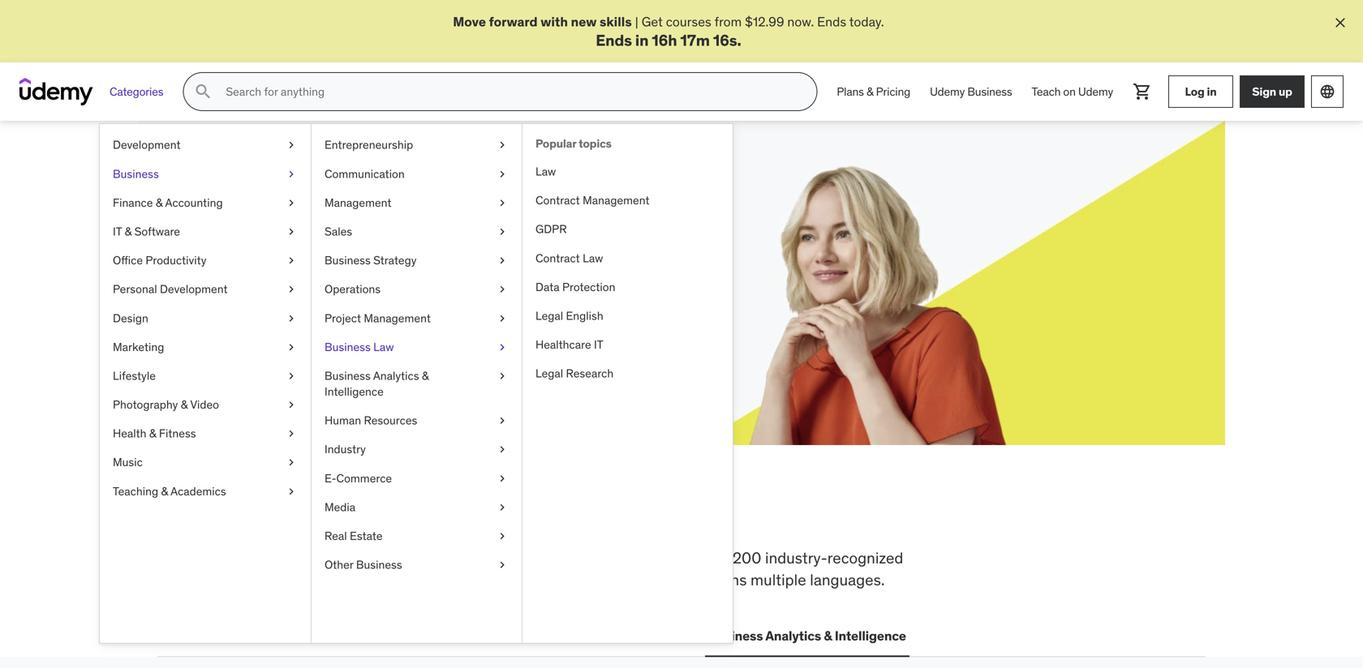 Task type: describe. For each thing, give the bounding box(es) containing it.
xsmall image for development
[[285, 137, 298, 153]]

finance
[[113, 195, 153, 210]]

xsmall image for management
[[496, 195, 509, 211]]

development
[[583, 570, 673, 590]]

content
[[620, 549, 673, 568]]

human
[[325, 414, 361, 428]]

office productivity
[[113, 253, 206, 268]]

xsmall image for project management
[[496, 311, 509, 326]]

potential
[[291, 232, 342, 248]]

$12.99.
[[216, 250, 258, 267]]

ends
[[290, 250, 318, 267]]

& inside button
[[824, 628, 832, 644]]

data science
[[494, 628, 573, 644]]

healthcare it
[[536, 338, 603, 352]]

xsmall image for marketing
[[285, 339, 298, 355]]

project management link
[[312, 304, 522, 333]]

xsmall image for health & fitness
[[285, 426, 298, 442]]

courses
[[666, 13, 711, 30]]

udemy business
[[930, 84, 1012, 99]]

xsmall image for finance & accounting
[[285, 195, 298, 211]]

productivity
[[146, 253, 206, 268]]

web development
[[161, 628, 272, 644]]

xsmall image for business
[[285, 166, 298, 182]]

finance & accounting
[[113, 195, 223, 210]]

& for software
[[125, 224, 132, 239]]

categories button
[[100, 72, 173, 111]]

recognized
[[827, 549, 903, 568]]

real estate
[[325, 529, 383, 544]]

academics
[[171, 484, 226, 499]]

health
[[113, 427, 146, 441]]

data for data protection
[[536, 280, 560, 294]]

1 horizontal spatial ends
[[817, 13, 846, 30]]

skills inside covering critical workplace skills to technical topics, including prep content for over 200 industry-recognized certifications, our catalog supports well-rounded professional development and spans multiple languages.
[[347, 549, 382, 568]]

communication button
[[589, 617, 692, 656]]

business down "project" at left
[[325, 340, 371, 354]]

2 as from the left
[[489, 232, 503, 248]]

healthcare it link
[[523, 331, 733, 360]]

1 vertical spatial skills
[[269, 495, 356, 537]]

design link
[[100, 304, 311, 333]]

project management
[[325, 311, 431, 326]]

contract for contract law
[[536, 251, 580, 266]]

xsmall image for media
[[496, 500, 509, 516]]

on
[[1063, 84, 1076, 99]]

it & software
[[113, 224, 180, 239]]

0 horizontal spatial ends
[[596, 30, 632, 50]]

marketing
[[113, 340, 164, 354]]

& for pricing
[[867, 84, 873, 99]]

Search for anything text field
[[223, 78, 797, 106]]

close image
[[1332, 15, 1349, 31]]

multiple
[[751, 570, 806, 590]]

teach
[[1032, 84, 1061, 99]]

udemy image
[[19, 78, 93, 106]]

personal
[[113, 282, 157, 297]]

udemy business link
[[920, 72, 1022, 111]]

entrepreneurship
[[325, 138, 413, 152]]

law link
[[523, 157, 733, 186]]

media link
[[312, 493, 522, 522]]

data science button
[[490, 617, 576, 656]]

one
[[548, 495, 607, 537]]

analytics for business analytics & intelligence link
[[373, 369, 419, 383]]

xsmall image for entrepreneurship
[[496, 137, 509, 153]]

business analytics & intelligence for business analytics & intelligence link
[[325, 369, 429, 399]]

pricing
[[876, 84, 910, 99]]

xsmall image for office productivity
[[285, 253, 298, 269]]

xsmall image for lifestyle
[[285, 368, 298, 384]]

1 as from the left
[[444, 232, 457, 248]]

gdpr link
[[523, 215, 733, 244]]

law inside law link
[[536, 164, 556, 179]]

xsmall image for music
[[285, 455, 298, 471]]

communication for communication link
[[325, 167, 405, 181]]

xsmall image for design
[[285, 311, 298, 326]]

200
[[733, 549, 761, 568]]

teaching & academics link
[[100, 477, 311, 506]]

in inside move forward with new skills | get courses from $12.99 now. ends today. ends in 16h 17m 16s .
[[635, 30, 649, 50]]

office
[[113, 253, 143, 268]]

english
[[566, 309, 603, 323]]

xsmall image for business analytics & intelligence
[[496, 368, 509, 384]]

teaching
[[113, 484, 158, 499]]

photography & video link
[[100, 391, 311, 420]]

business up finance
[[113, 167, 159, 181]]

submit search image
[[193, 82, 213, 102]]

xsmall image for sales
[[496, 224, 509, 240]]

intelligence for business analytics & intelligence button
[[835, 628, 906, 644]]

log in link
[[1168, 76, 1233, 108]]

xsmall image for human resources
[[496, 413, 509, 429]]

today. inside "skills for your future expand your potential with a course for as little as $12.99. sale ends today."
[[321, 250, 356, 267]]

lifestyle
[[113, 369, 156, 383]]

business down business law
[[325, 369, 371, 383]]

technical
[[403, 549, 465, 568]]

shopping cart with 0 items image
[[1133, 82, 1152, 102]]

accounting
[[165, 195, 223, 210]]

media
[[325, 500, 356, 515]]

place
[[613, 495, 698, 537]]

& for video
[[181, 398, 188, 412]]

human resources link
[[312, 407, 522, 436]]

protection
[[562, 280, 615, 294]]

operations
[[325, 282, 381, 297]]

0 vertical spatial your
[[336, 192, 395, 225]]

languages.
[[810, 570, 885, 590]]

0 horizontal spatial your
[[263, 232, 288, 248]]

.
[[737, 30, 741, 50]]

it certifications
[[291, 628, 387, 644]]

xsmall image for operations
[[496, 282, 509, 298]]

xsmall image for other business
[[496, 558, 509, 573]]

skills for your future expand your potential with a course for as little as $12.99. sale ends today.
[[216, 192, 503, 267]]

law for business law
[[373, 340, 394, 354]]

& inside business analytics & intelligence
[[422, 369, 429, 383]]

xsmall image for e-commerce
[[496, 471, 509, 487]]

$12.99
[[745, 13, 784, 30]]

business inside button
[[708, 628, 763, 644]]

xsmall image for business strategy
[[496, 253, 509, 269]]

management link
[[312, 189, 522, 217]]

xsmall image for photography & video
[[285, 397, 298, 413]]

lifestyle link
[[100, 362, 311, 391]]

skills inside move forward with new skills | get courses from $12.99 now. ends today. ends in 16h 17m 16s .
[[600, 13, 632, 30]]

& for academics
[[161, 484, 168, 499]]

business analytics & intelligence button
[[705, 617, 909, 656]]

legal for legal research
[[536, 366, 563, 381]]

for for workplace
[[677, 549, 696, 568]]

operations link
[[312, 275, 522, 304]]

real
[[325, 529, 347, 544]]

industry-
[[765, 549, 827, 568]]

contract management
[[536, 193, 650, 208]]

you
[[362, 495, 421, 537]]

today. inside move forward with new skills | get courses from $12.99 now. ends today. ends in 16h 17m 16s .
[[849, 13, 884, 30]]

e-commerce
[[325, 471, 392, 486]]

business analytics & intelligence for business analytics & intelligence button
[[708, 628, 906, 644]]

data protection
[[536, 280, 615, 294]]

rounded
[[434, 570, 491, 590]]

finance & accounting link
[[100, 189, 311, 217]]

xsmall image for teaching & academics
[[285, 484, 298, 500]]



Task type: locate. For each thing, give the bounding box(es) containing it.
analytics inside business analytics & intelligence button
[[766, 628, 821, 644]]

real estate link
[[312, 522, 522, 551]]

legal down healthcare
[[536, 366, 563, 381]]

1 vertical spatial intelligence
[[835, 628, 906, 644]]

in up including
[[511, 495, 542, 537]]

for right course
[[425, 232, 441, 248]]

0 horizontal spatial business analytics & intelligence
[[325, 369, 429, 399]]

1 vertical spatial today.
[[321, 250, 356, 267]]

xsmall image inside development link
[[285, 137, 298, 153]]

2 vertical spatial it
[[291, 628, 302, 644]]

xsmall image for real estate
[[496, 529, 509, 545]]

in down |
[[635, 30, 649, 50]]

2 legal from the top
[[536, 366, 563, 381]]

xsmall image for business law
[[496, 339, 509, 355]]

0 horizontal spatial in
[[511, 495, 542, 537]]

now.
[[787, 13, 814, 30]]

0 vertical spatial today.
[[849, 13, 884, 30]]

xsmall image inside the office productivity link
[[285, 253, 298, 269]]

2 contract from the top
[[536, 251, 580, 266]]

video
[[190, 398, 219, 412]]

it certifications button
[[288, 617, 391, 656]]

skills down e-
[[269, 495, 356, 537]]

sale
[[261, 250, 286, 267]]

business analytics & intelligence up human resources
[[325, 369, 429, 399]]

2 vertical spatial for
[[677, 549, 696, 568]]

for inside covering critical workplace skills to technical topics, including prep content for over 200 industry-recognized certifications, our catalog supports well-rounded professional development and spans multiple languages.
[[677, 549, 696, 568]]

industry link
[[312, 436, 522, 464]]

law down popular
[[536, 164, 556, 179]]

0 horizontal spatial for
[[293, 192, 331, 225]]

the
[[211, 495, 263, 537]]

0 vertical spatial business analytics & intelligence
[[325, 369, 429, 399]]

1 vertical spatial data
[[494, 628, 522, 644]]

it for it certifications
[[291, 628, 302, 644]]

e-commerce link
[[312, 464, 522, 493]]

development right "web"
[[191, 628, 272, 644]]

future
[[400, 192, 479, 225]]

sign up
[[1252, 84, 1292, 99]]

as right little
[[489, 232, 503, 248]]

get
[[642, 13, 663, 30]]

0 vertical spatial data
[[536, 280, 560, 294]]

udemy right pricing at the top right of the page
[[930, 84, 965, 99]]

& for accounting
[[156, 195, 163, 210]]

with inside "skills for your future expand your potential with a course for as little as $12.99. sale ends today."
[[345, 232, 370, 248]]

for for your
[[425, 232, 441, 248]]

& right finance
[[156, 195, 163, 210]]

data for data science
[[494, 628, 522, 644]]

intelligence for business analytics & intelligence link
[[325, 385, 384, 399]]

sign up link
[[1240, 76, 1305, 108]]

with left new
[[541, 13, 568, 30]]

xsmall image inside health & fitness link
[[285, 426, 298, 442]]

management down law link
[[583, 193, 650, 208]]

1 vertical spatial in
[[1207, 84, 1217, 99]]

0 horizontal spatial udemy
[[930, 84, 965, 99]]

course
[[383, 232, 422, 248]]

communication down development
[[592, 628, 689, 644]]

xsmall image inside business strategy link
[[496, 253, 509, 269]]

1 horizontal spatial with
[[541, 13, 568, 30]]

prep
[[585, 549, 616, 568]]

forward
[[489, 13, 538, 30]]

it up the research
[[594, 338, 603, 352]]

photography & video
[[113, 398, 219, 412]]

|
[[635, 13, 638, 30]]

0 vertical spatial law
[[536, 164, 556, 179]]

1 horizontal spatial business analytics & intelligence
[[708, 628, 906, 644]]

covering critical workplace skills to technical topics, including prep content for over 200 industry-recognized certifications, our catalog supports well-rounded professional development and spans multiple languages.
[[157, 549, 903, 590]]

from
[[715, 13, 742, 30]]

xsmall image for communication
[[496, 166, 509, 182]]

our
[[255, 570, 277, 590]]

contract law link
[[523, 244, 733, 273]]

development down categories dropdown button
[[113, 138, 181, 152]]

data inside button
[[494, 628, 522, 644]]

catalog
[[281, 570, 332, 590]]

communication for 'communication' button
[[592, 628, 689, 644]]

development inside personal development link
[[160, 282, 228, 297]]

0 vertical spatial contract
[[536, 193, 580, 208]]

0 horizontal spatial with
[[345, 232, 370, 248]]

xsmall image inside "it & software" link
[[285, 224, 298, 240]]

2 vertical spatial development
[[191, 628, 272, 644]]

xsmall image inside "marketing" link
[[285, 339, 298, 355]]

design
[[113, 311, 148, 326]]

plans & pricing link
[[827, 72, 920, 111]]

photography
[[113, 398, 178, 412]]

personal development link
[[100, 275, 311, 304]]

1 vertical spatial business analytics & intelligence
[[708, 628, 906, 644]]

e-
[[325, 471, 336, 486]]

other
[[325, 558, 353, 573]]

business law
[[325, 340, 394, 354]]

today.
[[849, 13, 884, 30], [321, 250, 356, 267]]

it & software link
[[100, 217, 311, 246]]

over
[[700, 549, 729, 568]]

business up 'operations'
[[325, 253, 371, 268]]

all
[[157, 495, 205, 537]]

business analytics & intelligence
[[325, 369, 429, 399], [708, 628, 906, 644]]

for up potential
[[293, 192, 331, 225]]

legal english
[[536, 309, 603, 323]]

xsmall image inside photography & video link
[[285, 397, 298, 413]]

xsmall image inside entrepreneurship link
[[496, 137, 509, 153]]

for
[[293, 192, 331, 225], [425, 232, 441, 248], [677, 549, 696, 568]]

analytics down multiple
[[766, 628, 821, 644]]

other business
[[325, 558, 402, 573]]

xsmall image inside human resources 'link'
[[496, 413, 509, 429]]

research
[[566, 366, 614, 381]]

1 vertical spatial legal
[[536, 366, 563, 381]]

little
[[460, 232, 486, 248]]

udemy
[[930, 84, 965, 99], [1078, 84, 1113, 99]]

xsmall image for industry
[[496, 442, 509, 458]]

xsmall image inside business analytics & intelligence link
[[496, 368, 509, 384]]

business analytics & intelligence down multiple
[[708, 628, 906, 644]]

development for web
[[191, 628, 272, 644]]

business down estate on the bottom left of the page
[[356, 558, 402, 573]]

2 vertical spatial in
[[511, 495, 542, 537]]

1 horizontal spatial data
[[536, 280, 560, 294]]

2 vertical spatial law
[[373, 340, 394, 354]]

your up a
[[336, 192, 395, 225]]

2 horizontal spatial for
[[677, 549, 696, 568]]

with left a
[[345, 232, 370, 248]]

xsmall image for personal development
[[285, 282, 298, 298]]

workplace
[[273, 549, 344, 568]]

1 horizontal spatial your
[[336, 192, 395, 225]]

udemy right on
[[1078, 84, 1113, 99]]

it inside button
[[291, 628, 302, 644]]

1 horizontal spatial udemy
[[1078, 84, 1113, 99]]

& down business law link
[[422, 369, 429, 383]]

other business link
[[312, 551, 522, 580]]

1 horizontal spatial analytics
[[766, 628, 821, 644]]

1 vertical spatial with
[[345, 232, 370, 248]]

today. down sales
[[321, 250, 356, 267]]

data left science on the left of page
[[494, 628, 522, 644]]

xsmall image inside finance & accounting link
[[285, 195, 298, 211]]

as left little
[[444, 232, 457, 248]]

teach on udemy link
[[1022, 72, 1123, 111]]

analytics inside business analytics & intelligence
[[373, 369, 419, 383]]

analytics for business analytics & intelligence button
[[766, 628, 821, 644]]

1 vertical spatial it
[[594, 338, 603, 352]]

it inside business law element
[[594, 338, 603, 352]]

0 horizontal spatial law
[[373, 340, 394, 354]]

legal
[[536, 309, 563, 323], [536, 366, 563, 381]]

with inside move forward with new skills | get courses from $12.99 now. ends today. ends in 16h 17m 16s .
[[541, 13, 568, 30]]

communication down entrepreneurship
[[325, 167, 405, 181]]

0 vertical spatial it
[[113, 224, 122, 239]]

business analytics & intelligence inside button
[[708, 628, 906, 644]]

xsmall image inside business link
[[285, 166, 298, 182]]

2 vertical spatial skills
[[347, 549, 382, 568]]

xsmall image inside communication link
[[496, 166, 509, 182]]

management up sales
[[325, 195, 392, 210]]

legal for legal english
[[536, 309, 563, 323]]

& down languages.
[[824, 628, 832, 644]]

move forward with new skills | get courses from $12.99 now. ends today. ends in 16h 17m 16s .
[[453, 13, 884, 50]]

& up office
[[125, 224, 132, 239]]

business strategy
[[325, 253, 417, 268]]

law for contract law
[[583, 251, 603, 266]]

xsmall image inside industry link
[[496, 442, 509, 458]]

skills left |
[[600, 13, 632, 30]]

development link
[[100, 131, 311, 160]]

analytics
[[373, 369, 419, 383], [766, 628, 821, 644]]

healthcare
[[536, 338, 591, 352]]

science
[[525, 628, 573, 644]]

xsmall image inside personal development link
[[285, 282, 298, 298]]

intelligence inside button
[[835, 628, 906, 644]]

management inside the project management link
[[364, 311, 431, 326]]

contract management link
[[523, 186, 733, 215]]

xsmall image inside the music link
[[285, 455, 298, 471]]

sign
[[1252, 84, 1276, 99]]

0 horizontal spatial data
[[494, 628, 522, 644]]

health & fitness link
[[100, 420, 311, 448]]

1 horizontal spatial in
[[635, 30, 649, 50]]

expand
[[216, 232, 259, 248]]

it
[[113, 224, 122, 239], [594, 338, 603, 352], [291, 628, 302, 644]]

contract for contract management
[[536, 193, 580, 208]]

business law element
[[522, 124, 733, 644]]

1 horizontal spatial intelligence
[[835, 628, 906, 644]]

intelligence down languages.
[[835, 628, 906, 644]]

2 udemy from the left
[[1078, 84, 1113, 99]]

& right teaching
[[161, 484, 168, 499]]

2 horizontal spatial in
[[1207, 84, 1217, 99]]

development for personal
[[160, 282, 228, 297]]

management for project
[[364, 311, 431, 326]]

your
[[336, 192, 395, 225], [263, 232, 288, 248]]

0 vertical spatial in
[[635, 30, 649, 50]]

xsmall image inside business law link
[[496, 339, 509, 355]]

0 vertical spatial analytics
[[373, 369, 419, 383]]

xsmall image inside other business link
[[496, 558, 509, 573]]

xsmall image for it & software
[[285, 224, 298, 240]]

1 legal from the top
[[536, 309, 563, 323]]

analytics down business law link
[[373, 369, 419, 383]]

& left video
[[181, 398, 188, 412]]

1 vertical spatial law
[[583, 251, 603, 266]]

1 udemy from the left
[[930, 84, 965, 99]]

0 vertical spatial skills
[[600, 13, 632, 30]]

industry
[[325, 442, 366, 457]]

categories
[[110, 84, 163, 99]]

project
[[325, 311, 361, 326]]

choose a language image
[[1319, 84, 1336, 100]]

0 horizontal spatial today.
[[321, 250, 356, 267]]

0 vertical spatial legal
[[536, 309, 563, 323]]

1 contract from the top
[[536, 193, 580, 208]]

professional
[[495, 570, 579, 590]]

for up and
[[677, 549, 696, 568]]

development
[[113, 138, 181, 152], [160, 282, 228, 297], [191, 628, 272, 644]]

0 vertical spatial for
[[293, 192, 331, 225]]

including
[[518, 549, 581, 568]]

1 horizontal spatial it
[[291, 628, 302, 644]]

today. right 'now.'
[[849, 13, 884, 30]]

development down the office productivity link
[[160, 282, 228, 297]]

ends right 'now.'
[[817, 13, 846, 30]]

it left certifications
[[291, 628, 302, 644]]

1 horizontal spatial communication
[[592, 628, 689, 644]]

business left teach
[[967, 84, 1012, 99]]

0 horizontal spatial it
[[113, 224, 122, 239]]

business down spans
[[708, 628, 763, 644]]

log in
[[1185, 84, 1217, 99]]

contract up gdpr
[[536, 193, 580, 208]]

0 horizontal spatial communication
[[325, 167, 405, 181]]

1 vertical spatial your
[[263, 232, 288, 248]]

it for it & software
[[113, 224, 122, 239]]

xsmall image
[[285, 137, 298, 153], [285, 166, 298, 182], [496, 166, 509, 182], [285, 195, 298, 211], [496, 224, 509, 240], [496, 253, 509, 269], [496, 311, 509, 326], [496, 339, 509, 355], [285, 368, 298, 384], [496, 368, 509, 384], [285, 426, 298, 442], [496, 442, 509, 458], [496, 471, 509, 487], [285, 484, 298, 500], [496, 529, 509, 545], [496, 558, 509, 573]]

ends down new
[[596, 30, 632, 50]]

& right health
[[149, 427, 156, 441]]

0 vertical spatial communication
[[325, 167, 405, 181]]

2 horizontal spatial it
[[594, 338, 603, 352]]

xsmall image inside media link
[[496, 500, 509, 516]]

xsmall image inside management link
[[496, 195, 509, 211]]

0 horizontal spatial intelligence
[[325, 385, 384, 399]]

1 horizontal spatial today.
[[849, 13, 884, 30]]

1 vertical spatial analytics
[[766, 628, 821, 644]]

1 vertical spatial contract
[[536, 251, 580, 266]]

xsmall image inside lifestyle link
[[285, 368, 298, 384]]

business law link
[[312, 333, 522, 362]]

management down operations link on the top of page
[[364, 311, 431, 326]]

business analytics & intelligence link
[[312, 362, 522, 407]]

1 horizontal spatial law
[[536, 164, 556, 179]]

0 horizontal spatial as
[[444, 232, 457, 248]]

1 vertical spatial communication
[[592, 628, 689, 644]]

1 horizontal spatial as
[[489, 232, 503, 248]]

development inside web development button
[[191, 628, 272, 644]]

communication inside button
[[592, 628, 689, 644]]

strategy
[[373, 253, 417, 268]]

0 vertical spatial with
[[541, 13, 568, 30]]

xsmall image inside 'teaching & academics' link
[[285, 484, 298, 500]]

need
[[427, 495, 505, 537]]

data inside business law element
[[536, 280, 560, 294]]

skills
[[216, 192, 289, 225]]

teach on udemy
[[1032, 84, 1113, 99]]

xsmall image inside real estate 'link'
[[496, 529, 509, 545]]

& for fitness
[[149, 427, 156, 441]]

law inside contract law link
[[583, 251, 603, 266]]

0 vertical spatial development
[[113, 138, 181, 152]]

a
[[373, 232, 380, 248]]

leadership
[[407, 628, 474, 644]]

legal up healthcare
[[536, 309, 563, 323]]

new
[[571, 13, 597, 30]]

xsmall image inside operations link
[[496, 282, 509, 298]]

2 horizontal spatial law
[[583, 251, 603, 266]]

your up sale
[[263, 232, 288, 248]]

1 vertical spatial for
[[425, 232, 441, 248]]

personal development
[[113, 282, 228, 297]]

management inside contract management link
[[583, 193, 650, 208]]

supports
[[335, 570, 397, 590]]

xsmall image inside the project management link
[[496, 311, 509, 326]]

law up protection in the left of the page
[[583, 251, 603, 266]]

skills up supports
[[347, 549, 382, 568]]

intelligence up human
[[325, 385, 384, 399]]

xsmall image inside sales link
[[496, 224, 509, 240]]

legal english link
[[523, 302, 733, 331]]

management for contract
[[583, 193, 650, 208]]

development inside development link
[[113, 138, 181, 152]]

well-
[[400, 570, 434, 590]]

gdpr
[[536, 222, 567, 237]]

1 vertical spatial development
[[160, 282, 228, 297]]

estate
[[350, 529, 383, 544]]

it up office
[[113, 224, 122, 239]]

data down contract law
[[536, 280, 560, 294]]

law inside business law link
[[373, 340, 394, 354]]

log
[[1185, 84, 1205, 99]]

0 vertical spatial intelligence
[[325, 385, 384, 399]]

0 horizontal spatial analytics
[[373, 369, 419, 383]]

sales link
[[312, 217, 522, 246]]

in right log
[[1207, 84, 1217, 99]]

1 horizontal spatial for
[[425, 232, 441, 248]]

law down project management
[[373, 340, 394, 354]]

music
[[113, 455, 143, 470]]

management inside management link
[[325, 195, 392, 210]]

xsmall image
[[496, 137, 509, 153], [496, 195, 509, 211], [285, 224, 298, 240], [285, 253, 298, 269], [285, 282, 298, 298], [496, 282, 509, 298], [285, 311, 298, 326], [285, 339, 298, 355], [285, 397, 298, 413], [496, 413, 509, 429], [285, 455, 298, 471], [496, 500, 509, 516]]

contract down gdpr
[[536, 251, 580, 266]]

xsmall image inside design link
[[285, 311, 298, 326]]

xsmall image inside e-commerce link
[[496, 471, 509, 487]]

& right the plans
[[867, 84, 873, 99]]

communication link
[[312, 160, 522, 189]]



Task type: vqa. For each thing, say whether or not it's contained in the screenshot.
Bootcamp corresponding to and
no



